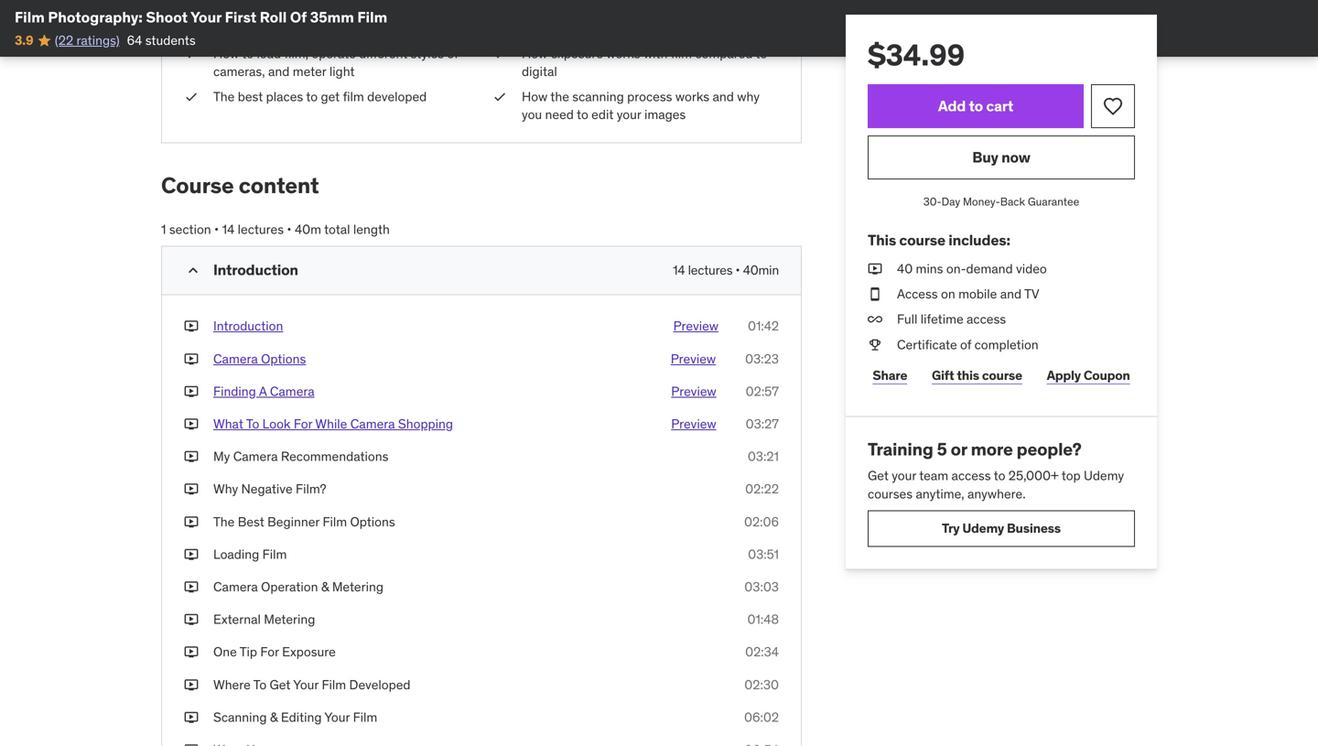 Task type: describe. For each thing, give the bounding box(es) containing it.
03:21
[[748, 448, 779, 465]]

video
[[1017, 261, 1048, 277]]

team
[[920, 468, 949, 484]]

full lifetime access
[[898, 311, 1007, 328]]

30-day money-back guarantee
[[924, 195, 1080, 209]]

film up operation
[[263, 546, 287, 563]]

5
[[938, 438, 948, 460]]

need
[[545, 106, 574, 123]]

my camera recommendations
[[213, 448, 389, 465]]

to for where
[[253, 677, 267, 693]]

film inside how exposure works with film compared to digital
[[671, 45, 692, 62]]

loading film
[[213, 546, 287, 563]]

30-
[[924, 195, 942, 209]]

access on mobile and tv
[[898, 286, 1040, 302]]

best
[[238, 89, 263, 105]]

top
[[1062, 468, 1081, 484]]

try udemy business
[[943, 520, 1062, 537]]

where
[[267, 2, 302, 19]]

camera right a
[[270, 383, 315, 400]]

lifetime
[[921, 311, 964, 328]]

64 students
[[127, 32, 196, 48]]

preview left '02:57'
[[672, 383, 717, 400]]

guarantee
[[1028, 195, 1080, 209]]

day
[[942, 195, 961, 209]]

to inside training 5 or more people? get your team access to 25,000+ top udemy courses anytime, anywhere.
[[994, 468, 1006, 484]]

external metering
[[213, 611, 315, 628]]

tip
[[240, 644, 257, 661]]

people?
[[1017, 438, 1082, 460]]

operation
[[261, 579, 318, 595]]

what to look for while camera shopping
[[213, 416, 453, 432]]

0 horizontal spatial film
[[343, 89, 364, 105]]

add
[[939, 97, 966, 115]]

ratings)
[[76, 32, 120, 48]]

digital
[[522, 63, 558, 80]]

2 introduction from the top
[[213, 318, 283, 335]]

course
[[161, 172, 234, 199]]

anywhere.
[[968, 486, 1026, 502]]

film down exposure
[[322, 677, 346, 693]]

business
[[1008, 520, 1062, 537]]

film up 3.9
[[15, 8, 45, 27]]

1 horizontal spatial 14
[[673, 262, 685, 279]]

of inside how to load film, operate different styles of cameras, and meter light
[[447, 45, 458, 62]]

film up different
[[358, 8, 388, 27]]

gift
[[932, 367, 955, 384]]

• for 1
[[214, 221, 219, 238]]

styles
[[411, 45, 444, 62]]

beginner
[[268, 514, 320, 530]]

photography:
[[48, 8, 143, 27]]

0 vertical spatial 14
[[222, 221, 235, 238]]

your for get
[[293, 677, 319, 693]]

how for how and where to purchase a 35mm film camera + model recommendations
[[213, 2, 239, 19]]

to inside how exposure works with film compared to digital
[[756, 45, 768, 62]]

camera options button
[[213, 350, 306, 368]]

and inside how the scanning process works and why you need to edit your images
[[713, 89, 734, 105]]

1 horizontal spatial &
[[321, 579, 329, 595]]

the best places to get film developed
[[213, 89, 427, 105]]

1
[[161, 221, 166, 238]]

1 horizontal spatial •
[[287, 221, 292, 238]]

options inside button
[[261, 351, 306, 367]]

1 horizontal spatial of
[[961, 336, 972, 353]]

loading
[[213, 546, 259, 563]]

(22
[[55, 32, 73, 48]]

money-
[[964, 195, 1001, 209]]

camera right while
[[351, 416, 395, 432]]

training
[[868, 438, 934, 460]]

how exposure works with film compared to digital
[[522, 45, 768, 80]]

xsmall image left scanning
[[184, 709, 199, 727]]

cart
[[987, 97, 1014, 115]]

course content
[[161, 172, 319, 199]]

preview left 03:27
[[672, 416, 717, 432]]

wishlist image
[[1103, 95, 1125, 117]]

certificate
[[898, 336, 958, 353]]

1 horizontal spatial options
[[350, 514, 395, 530]]

while
[[315, 416, 347, 432]]

camera up finding
[[213, 351, 258, 367]]

meter
[[293, 63, 326, 80]]

01:48
[[748, 611, 779, 628]]

your for editing
[[325, 709, 350, 726]]

film inside the how and where to purchase a 35mm film camera + model recommendations
[[425, 2, 446, 19]]

shopping
[[398, 416, 453, 432]]

02:22
[[746, 481, 779, 498]]

now
[[1002, 148, 1031, 167]]

mobile
[[959, 286, 998, 302]]

and inside the how and where to purchase a 35mm film camera + model recommendations
[[242, 2, 264, 19]]

light
[[330, 63, 355, 80]]

total
[[324, 221, 350, 238]]

to inside how the scanning process works and why you need to edit your images
[[577, 106, 589, 123]]

process
[[628, 89, 673, 105]]

1 vertical spatial udemy
[[963, 520, 1005, 537]]

udemy inside training 5 or more people? get your team access to 25,000+ top udemy courses anytime, anywhere.
[[1085, 468, 1125, 484]]

gift this course link
[[928, 358, 1028, 394]]

why negative film?
[[213, 481, 327, 498]]

64
[[127, 32, 142, 48]]

finding
[[213, 383, 256, 400]]

1 vertical spatial get
[[270, 677, 291, 693]]

on-
[[947, 261, 967, 277]]

what
[[213, 416, 244, 432]]

the for the best places to get film developed
[[213, 89, 235, 105]]

your inside how the scanning process works and why you need to edit your images
[[617, 106, 642, 123]]

this
[[868, 231, 897, 249]]

1 introduction from the top
[[213, 261, 298, 280]]

40
[[898, 261, 913, 277]]

and left tv at the right of the page
[[1001, 286, 1022, 302]]

get
[[321, 89, 340, 105]]

try udemy business link
[[868, 511, 1136, 547]]

how for how exposure works with film compared to digital
[[522, 45, 548, 62]]

for inside button
[[294, 416, 313, 432]]

25,000+
[[1009, 468, 1059, 484]]

1 vertical spatial lectures
[[688, 262, 733, 279]]

different
[[359, 45, 408, 62]]

or
[[951, 438, 968, 460]]

preview left the 03:23
[[671, 351, 716, 367]]

how for how to load film, operate different styles of cameras, and meter light
[[213, 45, 239, 62]]

why
[[213, 481, 238, 498]]

share
[[873, 367, 908, 384]]

you
[[522, 106, 542, 123]]

film photography: shoot your first roll of 35mm film
[[15, 8, 388, 27]]

developed
[[367, 89, 427, 105]]

40 mins on-demand video
[[898, 261, 1048, 277]]

this
[[957, 367, 980, 384]]

camera right my
[[233, 448, 278, 465]]

02:06
[[745, 514, 779, 530]]

load
[[257, 45, 281, 62]]

of
[[290, 8, 307, 27]]

how for how the scanning process works and why you need to edit your images
[[522, 89, 548, 105]]

03:03
[[745, 579, 779, 595]]

first
[[225, 8, 257, 27]]

scanning
[[573, 89, 624, 105]]

01:42
[[748, 318, 779, 335]]



Task type: vqa. For each thing, say whether or not it's contained in the screenshot.


Task type: locate. For each thing, give the bounding box(es) containing it.
demand
[[967, 261, 1014, 277]]

compared
[[696, 45, 753, 62]]

xsmall image
[[184, 2, 199, 20], [184, 45, 199, 63], [493, 45, 507, 63], [493, 88, 507, 106], [184, 318, 199, 336], [868, 336, 883, 354], [184, 350, 199, 368], [184, 481, 199, 499], [184, 709, 199, 727]]

the
[[551, 89, 570, 105]]

to left the look
[[246, 416, 259, 432]]

introduction up camera options
[[213, 318, 283, 335]]

access down mobile at the top right of page
[[967, 311, 1007, 328]]

2 horizontal spatial film
[[671, 45, 692, 62]]

options
[[261, 351, 306, 367], [350, 514, 395, 530]]

and inside how to load film, operate different styles of cameras, and meter light
[[268, 63, 290, 80]]

2 horizontal spatial your
[[325, 709, 350, 726]]

how inside how the scanning process works and why you need to edit your images
[[522, 89, 548, 105]]

xsmall image
[[184, 88, 199, 106], [868, 260, 883, 278], [868, 285, 883, 303], [868, 311, 883, 329], [184, 383, 199, 401], [184, 415, 199, 433], [184, 448, 199, 466], [184, 513, 199, 531], [184, 546, 199, 564], [184, 578, 199, 596], [184, 611, 199, 629], [184, 644, 199, 662], [184, 676, 199, 694], [184, 741, 199, 746]]

0 horizontal spatial 35mm
[[310, 8, 354, 27]]

14 lectures • 40min
[[673, 262, 779, 279]]

scanning
[[213, 709, 267, 726]]

your inside training 5 or more people? get your team access to 25,000+ top udemy courses anytime, anywhere.
[[892, 468, 917, 484]]

on
[[942, 286, 956, 302]]

get down one tip for exposure
[[270, 677, 291, 693]]

camera down loading
[[213, 579, 258, 595]]

how up cameras,
[[213, 45, 239, 62]]

1 vertical spatial access
[[952, 468, 992, 484]]

0 horizontal spatial &
[[270, 709, 278, 726]]

how inside how to load film, operate different styles of cameras, and meter light
[[213, 45, 239, 62]]

length
[[353, 221, 390, 238]]

the left the best
[[213, 89, 235, 105]]

operate
[[312, 45, 356, 62]]

0 vertical spatial get
[[868, 468, 889, 484]]

1 horizontal spatial 35mm
[[385, 2, 422, 19]]

certificate of completion
[[898, 336, 1039, 353]]

recommendations
[[309, 20, 412, 37]]

access
[[967, 311, 1007, 328], [952, 468, 992, 484]]

1 section • 14 lectures • 40m total length
[[161, 221, 390, 238]]

of right styles
[[447, 45, 458, 62]]

xsmall image up the students at the top left
[[184, 2, 199, 20]]

for right the look
[[294, 416, 313, 432]]

how up you
[[522, 89, 548, 105]]

introduction down 1 section • 14 lectures • 40m total length
[[213, 261, 298, 280]]

courses
[[868, 486, 913, 502]]

one tip for exposure
[[213, 644, 336, 661]]

to inside what to look for while camera shopping button
[[246, 416, 259, 432]]

options up finding a camera
[[261, 351, 306, 367]]

& right operation
[[321, 579, 329, 595]]

and down load
[[268, 63, 290, 80]]

0 vertical spatial options
[[261, 351, 306, 367]]

look
[[263, 416, 291, 432]]

metering down operation
[[264, 611, 315, 628]]

1 vertical spatial 14
[[673, 262, 685, 279]]

1 vertical spatial film
[[671, 45, 692, 62]]

shoot
[[146, 8, 188, 27]]

xsmall image down film photography: shoot your first roll of 35mm film
[[184, 45, 199, 63]]

0 horizontal spatial get
[[270, 677, 291, 693]]

udemy
[[1085, 468, 1125, 484], [963, 520, 1005, 537]]

1 horizontal spatial film
[[425, 2, 446, 19]]

0 vertical spatial introduction
[[213, 261, 298, 280]]

course
[[900, 231, 946, 249], [983, 367, 1023, 384]]

0 vertical spatial udemy
[[1085, 468, 1125, 484]]

0 vertical spatial course
[[900, 231, 946, 249]]

and up +
[[242, 2, 264, 19]]

1 vertical spatial course
[[983, 367, 1023, 384]]

(22 ratings)
[[55, 32, 120, 48]]

introduction
[[213, 261, 298, 280], [213, 318, 283, 335]]

2 vertical spatial film
[[343, 89, 364, 105]]

0 vertical spatial the
[[213, 89, 235, 105]]

• left 40m on the top left of the page
[[287, 221, 292, 238]]

0 vertical spatial of
[[447, 45, 458, 62]]

& left editing
[[270, 709, 278, 726]]

how to load film, operate different styles of cameras, and meter light
[[213, 45, 458, 80]]

camera options
[[213, 351, 306, 367]]

to inside the how and where to purchase a 35mm film camera + model recommendations
[[305, 2, 316, 19]]

+
[[259, 20, 267, 37]]

your down exposure
[[293, 677, 319, 693]]

for right tip
[[260, 644, 279, 661]]

works inside how exposure works with film compared to digital
[[607, 45, 641, 62]]

coupon
[[1084, 367, 1131, 384]]

xsmall image right styles
[[493, 45, 507, 63]]

recommendations
[[281, 448, 389, 465]]

section
[[169, 221, 211, 238]]

xsmall image left camera options button
[[184, 350, 199, 368]]

how up "digital"
[[522, 45, 548, 62]]

1 horizontal spatial your
[[293, 677, 319, 693]]

0 horizontal spatial udemy
[[963, 520, 1005, 537]]

14 right section
[[222, 221, 235, 238]]

the left best
[[213, 514, 235, 530]]

apply coupon button
[[1043, 358, 1136, 394]]

film right get
[[343, 89, 364, 105]]

1 vertical spatial options
[[350, 514, 395, 530]]

access
[[898, 286, 939, 302]]

3.9
[[15, 32, 33, 48]]

0 vertical spatial to
[[246, 416, 259, 432]]

1 vertical spatial for
[[260, 644, 279, 661]]

works up images
[[676, 89, 710, 105]]

finding a camera button
[[213, 383, 315, 401]]

0 vertical spatial for
[[294, 416, 313, 432]]

$34.99
[[868, 37, 965, 73]]

to for what
[[246, 416, 259, 432]]

xsmall image left why
[[184, 481, 199, 499]]

1 horizontal spatial course
[[983, 367, 1023, 384]]

0 horizontal spatial options
[[261, 351, 306, 367]]

to left get
[[306, 89, 318, 105]]

xsmall image up share
[[868, 336, 883, 354]]

0 vertical spatial your
[[191, 8, 222, 27]]

metering right operation
[[332, 579, 384, 595]]

film down film?
[[323, 514, 347, 530]]

film up styles
[[425, 2, 446, 19]]

content
[[239, 172, 319, 199]]

your right edit
[[617, 106, 642, 123]]

1 the from the top
[[213, 89, 235, 105]]

1 horizontal spatial your
[[892, 468, 917, 484]]

• left 40min
[[736, 262, 741, 279]]

1 horizontal spatial metering
[[332, 579, 384, 595]]

to inside button
[[970, 97, 984, 115]]

lectures left 40m on the top left of the page
[[238, 221, 284, 238]]

2 vertical spatial your
[[325, 709, 350, 726]]

to right where
[[305, 2, 316, 19]]

course up mins
[[900, 231, 946, 249]]

get
[[868, 468, 889, 484], [270, 677, 291, 693]]

1 vertical spatial your
[[293, 677, 319, 693]]

places
[[266, 89, 303, 105]]

1 vertical spatial of
[[961, 336, 972, 353]]

0 horizontal spatial works
[[607, 45, 641, 62]]

40min
[[743, 262, 779, 279]]

to right 'compared'
[[756, 45, 768, 62]]

editing
[[281, 709, 322, 726]]

of down full lifetime access
[[961, 336, 972, 353]]

0 vertical spatial access
[[967, 311, 1007, 328]]

• right section
[[214, 221, 219, 238]]

of
[[447, 45, 458, 62], [961, 336, 972, 353]]

1 horizontal spatial works
[[676, 89, 710, 105]]

1 vertical spatial metering
[[264, 611, 315, 628]]

0 vertical spatial works
[[607, 45, 641, 62]]

2 the from the top
[[213, 514, 235, 530]]

35mm right a
[[385, 2, 422, 19]]

buy now
[[973, 148, 1031, 167]]

14 left 40min
[[673, 262, 685, 279]]

your right editing
[[325, 709, 350, 726]]

1 vertical spatial the
[[213, 514, 235, 530]]

how inside the how and where to purchase a 35mm film camera + model recommendations
[[213, 2, 239, 19]]

lectures left 40min
[[688, 262, 733, 279]]

preview down 14 lectures • 40min
[[674, 318, 719, 335]]

best
[[238, 514, 265, 530]]

edit
[[592, 106, 614, 123]]

and left why
[[713, 89, 734, 105]]

35mm inside the how and where to purchase a 35mm film camera + model recommendations
[[385, 2, 422, 19]]

gift this course
[[932, 367, 1023, 384]]

0 horizontal spatial your
[[617, 106, 642, 123]]

exposure
[[551, 45, 604, 62]]

your left the first
[[191, 8, 222, 27]]

1 vertical spatial your
[[892, 468, 917, 484]]

film right the with
[[671, 45, 692, 62]]

0 vertical spatial &
[[321, 579, 329, 595]]

1 horizontal spatial udemy
[[1085, 468, 1125, 484]]

1 horizontal spatial for
[[294, 416, 313, 432]]

a
[[259, 383, 267, 400]]

with
[[644, 45, 668, 62]]

access inside training 5 or more people? get your team access to 25,000+ top udemy courses anytime, anywhere.
[[952, 468, 992, 484]]

0 vertical spatial lectures
[[238, 221, 284, 238]]

1 horizontal spatial get
[[868, 468, 889, 484]]

images
[[645, 106, 686, 123]]

the for the best beginner film options
[[213, 514, 235, 530]]

xsmall image left the
[[493, 88, 507, 106]]

1 vertical spatial to
[[253, 677, 267, 693]]

03:51
[[748, 546, 779, 563]]

1 vertical spatial &
[[270, 709, 278, 726]]

02:57
[[746, 383, 779, 400]]

students
[[145, 32, 196, 48]]

get up courses
[[868, 468, 889, 484]]

works left the with
[[607, 45, 641, 62]]

35mm right of
[[310, 8, 354, 27]]

0 horizontal spatial course
[[900, 231, 946, 249]]

udemy right top
[[1085, 468, 1125, 484]]

0 horizontal spatial your
[[191, 8, 222, 27]]

small image
[[184, 262, 202, 280]]

try
[[943, 520, 960, 537]]

to up anywhere.
[[994, 468, 1006, 484]]

2 horizontal spatial •
[[736, 262, 741, 279]]

film
[[15, 8, 45, 27], [358, 8, 388, 27], [323, 514, 347, 530], [263, 546, 287, 563], [322, 677, 346, 693], [353, 709, 378, 726]]

course down "completion"
[[983, 367, 1023, 384]]

• for 14
[[736, 262, 741, 279]]

0 horizontal spatial •
[[214, 221, 219, 238]]

35mm
[[385, 2, 422, 19], [310, 8, 354, 27]]

1 vertical spatial introduction
[[213, 318, 283, 335]]

0 vertical spatial your
[[617, 106, 642, 123]]

external
[[213, 611, 261, 628]]

film down developed
[[353, 709, 378, 726]]

03:27
[[746, 416, 779, 432]]

what to look for while camera shopping button
[[213, 415, 453, 433]]

cameras,
[[213, 63, 265, 80]]

0 horizontal spatial metering
[[264, 611, 315, 628]]

where
[[213, 677, 251, 693]]

to left edit
[[577, 106, 589, 123]]

how inside how exposure works with film compared to digital
[[522, 45, 548, 62]]

0 horizontal spatial lectures
[[238, 221, 284, 238]]

0 horizontal spatial 14
[[222, 221, 235, 238]]

camera
[[213, 351, 258, 367], [270, 383, 315, 400], [351, 416, 395, 432], [233, 448, 278, 465], [213, 579, 258, 595]]

xsmall image down small icon
[[184, 318, 199, 336]]

a
[[375, 2, 382, 19]]

mins
[[916, 261, 944, 277]]

back
[[1001, 195, 1026, 209]]

1 horizontal spatial lectures
[[688, 262, 733, 279]]

film?
[[296, 481, 327, 498]]

0 vertical spatial film
[[425, 2, 446, 19]]

&
[[321, 579, 329, 595], [270, 709, 278, 726]]

to inside how to load film, operate different styles of cameras, and meter light
[[242, 45, 254, 62]]

to left cart
[[970, 97, 984, 115]]

to right where
[[253, 677, 267, 693]]

and
[[242, 2, 264, 19], [268, 63, 290, 80], [713, 89, 734, 105], [1001, 286, 1022, 302]]

1 vertical spatial works
[[676, 89, 710, 105]]

where to get your film developed
[[213, 677, 411, 693]]

0 horizontal spatial of
[[447, 45, 458, 62]]

film
[[425, 2, 446, 19], [671, 45, 692, 62], [343, 89, 364, 105]]

the best beginner film options
[[213, 514, 395, 530]]

options down recommendations
[[350, 514, 395, 530]]

access down the or
[[952, 468, 992, 484]]

anytime,
[[916, 486, 965, 502]]

your up courses
[[892, 468, 917, 484]]

film,
[[284, 45, 309, 62]]

get inside training 5 or more people? get your team access to 25,000+ top udemy courses anytime, anywhere.
[[868, 468, 889, 484]]

0 horizontal spatial for
[[260, 644, 279, 661]]

to up cameras,
[[242, 45, 254, 62]]

tv
[[1025, 286, 1040, 302]]

0 vertical spatial metering
[[332, 579, 384, 595]]

finding a camera
[[213, 383, 315, 400]]

your for shoot
[[191, 8, 222, 27]]

how up camera
[[213, 2, 239, 19]]

udemy right try
[[963, 520, 1005, 537]]

to
[[305, 2, 316, 19], [242, 45, 254, 62], [756, 45, 768, 62], [306, 89, 318, 105], [970, 97, 984, 115], [577, 106, 589, 123], [994, 468, 1006, 484]]

works inside how the scanning process works and why you need to edit your images
[[676, 89, 710, 105]]

apply coupon
[[1047, 367, 1131, 384]]



